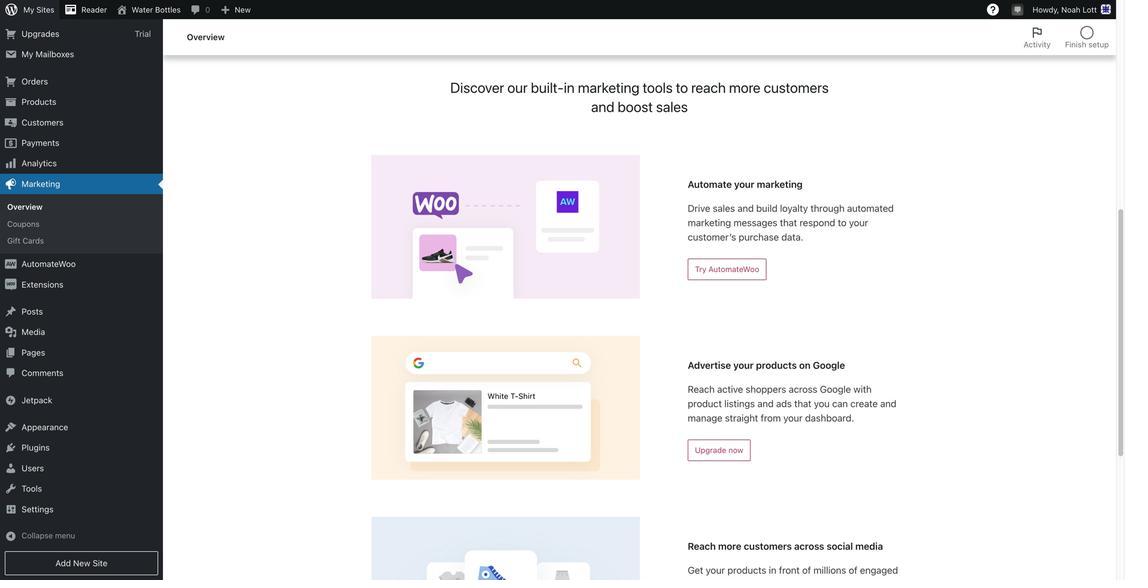 Task type: locate. For each thing, give the bounding box(es) containing it.
marketing up customer's
[[688, 217, 731, 228]]

automate
[[688, 178, 732, 190]]

that up data.
[[780, 217, 797, 228]]

2 vertical spatial marketing
[[688, 217, 731, 228]]

2 reach from the top
[[688, 540, 716, 552]]

my mailboxes
[[22, 49, 74, 59]]

0 vertical spatial google
[[813, 359, 845, 371]]

orders link
[[0, 71, 163, 92]]

shoppers down get
[[688, 579, 728, 580]]

in inside get your products in front of millions of engaged shoppers browsing tiktok, pinterest, and met
[[769, 564, 777, 576]]

0 vertical spatial reach
[[688, 383, 715, 395]]

shoppers inside get your products in front of millions of engaged shoppers browsing tiktok, pinterest, and met
[[688, 579, 728, 580]]

reach for reach more customers across social media
[[688, 540, 716, 552]]

to right tools
[[676, 79, 688, 96]]

your for advertise your products on google
[[734, 359, 754, 371]]

customers
[[22, 117, 64, 127]]

0 horizontal spatial sales
[[656, 98, 688, 115]]

my inside the 'toolbar' navigation
[[23, 5, 34, 14]]

manage
[[688, 412, 723, 424]]

across for social
[[794, 540, 825, 552]]

products for on
[[756, 359, 797, 371]]

0 vertical spatial customers
[[764, 79, 829, 96]]

try
[[695, 265, 707, 274]]

new right "0"
[[235, 5, 251, 14]]

in left front
[[769, 564, 777, 576]]

1 vertical spatial that
[[795, 398, 812, 409]]

products inside get your products in front of millions of engaged shoppers browsing tiktok, pinterest, and met
[[728, 564, 767, 576]]

and left boost
[[591, 98, 615, 115]]

across inside reach active shoppers across google with product listings and ads that you can create and manage straight from your dashboard.
[[789, 383, 818, 395]]

to
[[676, 79, 688, 96], [838, 217, 847, 228]]

2 of from the left
[[849, 564, 858, 576]]

discover our built-in marketing tools to reach more customers and boost sales
[[450, 79, 829, 115]]

and down "engaged"
[[850, 579, 866, 580]]

in for products
[[769, 564, 777, 576]]

1 vertical spatial in
[[769, 564, 777, 576]]

your inside get your products in front of millions of engaged shoppers browsing tiktok, pinterest, and met
[[706, 564, 725, 576]]

upgrades
[[22, 29, 59, 39]]

more
[[729, 79, 761, 96], [718, 540, 742, 552]]

and inside drive sales and build loyalty through automated marketing messages that respond to your customer's purchase data.
[[738, 202, 754, 214]]

marketing
[[578, 79, 640, 96], [757, 178, 803, 190], [688, 217, 731, 228]]

customers
[[764, 79, 829, 96], [744, 540, 792, 552]]

1 vertical spatial sales
[[713, 202, 735, 214]]

your up active
[[734, 359, 754, 371]]

marketing up build
[[757, 178, 803, 190]]

settings
[[22, 504, 54, 514]]

marketing up boost
[[578, 79, 640, 96]]

orders
[[22, 76, 48, 86]]

overview down "0"
[[187, 32, 225, 42]]

to down through
[[838, 217, 847, 228]]

0 vertical spatial more
[[729, 79, 761, 96]]

new link
[[215, 0, 256, 19]]

in right the our
[[564, 79, 575, 96]]

1 horizontal spatial marketing
[[688, 217, 731, 228]]

in
[[564, 79, 575, 96], [769, 564, 777, 576]]

products
[[22, 97, 56, 107]]

reach
[[688, 383, 715, 395], [688, 540, 716, 552]]

reach more customers across social media
[[688, 540, 883, 552]]

try automatewoo link
[[688, 258, 767, 280]]

across
[[789, 383, 818, 395], [794, 540, 825, 552]]

and up from
[[758, 398, 774, 409]]

tab list
[[1017, 19, 1116, 55]]

activity
[[1024, 40, 1051, 49]]

customers link
[[0, 112, 163, 133]]

new left site
[[73, 558, 90, 568]]

across left the "social"
[[794, 540, 825, 552]]

users link
[[0, 458, 163, 479]]

reader
[[81, 5, 107, 14]]

marketing link
[[0, 174, 163, 194]]

tab list containing activity
[[1017, 19, 1116, 55]]

0 vertical spatial across
[[789, 383, 818, 395]]

your right automate on the right top of the page
[[734, 178, 755, 190]]

overview link
[[0, 198, 163, 215]]

home
[[36, 8, 58, 18]]

my for my sites
[[23, 5, 34, 14]]

products left on in the right bottom of the page
[[756, 359, 797, 371]]

marketing inside discover our built-in marketing tools to reach more customers and boost sales
[[578, 79, 640, 96]]

0 vertical spatial overview
[[187, 32, 225, 42]]

respond
[[800, 217, 836, 228]]

across for google
[[789, 383, 818, 395]]

reach inside reach active shoppers across google with product listings and ads that you can create and manage straight from your dashboard.
[[688, 383, 715, 395]]

payments
[[22, 138, 59, 148]]

shoppers
[[746, 383, 786, 395], [688, 579, 728, 580]]

products link
[[0, 92, 163, 112]]

reach up get
[[688, 540, 716, 552]]

your inside drive sales and build loyalty through automated marketing messages that respond to your customer's purchase data.
[[849, 217, 868, 228]]

your inside reach active shoppers across google with product listings and ads that you can create and manage straight from your dashboard.
[[784, 412, 803, 424]]

built-
[[531, 79, 564, 96]]

1 horizontal spatial in
[[769, 564, 777, 576]]

from
[[761, 412, 781, 424]]

browsing
[[731, 579, 770, 580]]

listings
[[725, 398, 755, 409]]

1 horizontal spatial new
[[235, 5, 251, 14]]

2 horizontal spatial marketing
[[757, 178, 803, 190]]

my home link
[[0, 3, 163, 24]]

1 horizontal spatial shoppers
[[746, 383, 786, 395]]

google inside reach active shoppers across google with product listings and ads that you can create and manage straight from your dashboard.
[[820, 383, 851, 395]]

my mailboxes link
[[0, 44, 163, 65]]

posts
[[22, 307, 43, 316]]

0 vertical spatial marketing
[[578, 79, 640, 96]]

0 horizontal spatial shoppers
[[688, 579, 728, 580]]

1 reach from the top
[[688, 383, 715, 395]]

that
[[780, 217, 797, 228], [795, 398, 812, 409]]

0
[[205, 5, 210, 14]]

advertise your products on google
[[688, 359, 845, 371]]

0 horizontal spatial marketing
[[578, 79, 640, 96]]

1 vertical spatial products
[[728, 564, 767, 576]]

shoppers up ads on the right
[[746, 383, 786, 395]]

sales down tools
[[656, 98, 688, 115]]

site
[[93, 558, 108, 568]]

0 horizontal spatial in
[[564, 79, 575, 96]]

automatewoo up extensions
[[22, 259, 76, 269]]

across up the 'you'
[[789, 383, 818, 395]]

and right create
[[881, 398, 897, 409]]

tools
[[22, 484, 42, 494]]

1 vertical spatial across
[[794, 540, 825, 552]]

0 vertical spatial that
[[780, 217, 797, 228]]

sales right drive
[[713, 202, 735, 214]]

coupons
[[7, 219, 40, 228]]

0 vertical spatial in
[[564, 79, 575, 96]]

with
[[854, 383, 872, 395]]

and
[[591, 98, 615, 115], [738, 202, 754, 214], [758, 398, 774, 409], [881, 398, 897, 409], [850, 579, 866, 580]]

tools link
[[0, 479, 163, 499]]

0 vertical spatial shoppers
[[746, 383, 786, 395]]

1 horizontal spatial overview
[[187, 32, 225, 42]]

and up messages
[[738, 202, 754, 214]]

more up browsing
[[718, 540, 742, 552]]

automated
[[847, 202, 894, 214]]

marketing inside drive sales and build loyalty through automated marketing messages that respond to your customer's purchase data.
[[688, 217, 731, 228]]

1 vertical spatial new
[[73, 558, 90, 568]]

your down automated
[[849, 217, 868, 228]]

google right on in the right bottom of the page
[[813, 359, 845, 371]]

media link
[[0, 322, 163, 342]]

collapse menu button
[[0, 526, 163, 546]]

customer's
[[688, 231, 736, 243]]

collapse menu
[[22, 531, 75, 540]]

your right get
[[706, 564, 725, 576]]

overview up coupons
[[7, 202, 43, 211]]

in inside discover our built-in marketing tools to reach more customers and boost sales
[[564, 79, 575, 96]]

0 vertical spatial to
[[676, 79, 688, 96]]

sales
[[656, 98, 688, 115], [713, 202, 735, 214]]

ads
[[776, 398, 792, 409]]

shoppers inside reach active shoppers across google with product listings and ads that you can create and manage straight from your dashboard.
[[746, 383, 786, 395]]

through
[[811, 202, 845, 214]]

my
[[23, 5, 34, 14], [22, 8, 33, 18], [22, 49, 33, 59]]

howdy, noah lott
[[1033, 5, 1097, 14]]

0 vertical spatial products
[[756, 359, 797, 371]]

automatewoo right try
[[709, 265, 759, 274]]

automate your marketing
[[688, 178, 803, 190]]

that right ads on the right
[[795, 398, 812, 409]]

water bottles
[[132, 5, 181, 14]]

your for get your products in front of millions of engaged shoppers browsing tiktok, pinterest, and met
[[706, 564, 725, 576]]

1 vertical spatial google
[[820, 383, 851, 395]]

try automatewoo
[[695, 265, 759, 274]]

my for my home
[[22, 8, 33, 18]]

0 vertical spatial new
[[235, 5, 251, 14]]

analytics link
[[0, 153, 163, 174]]

of right front
[[802, 564, 811, 576]]

google
[[813, 359, 845, 371], [820, 383, 851, 395]]

reach up product
[[688, 383, 715, 395]]

1 vertical spatial overview
[[7, 202, 43, 211]]

google up can
[[820, 383, 851, 395]]

howdy,
[[1033, 5, 1059, 14]]

0 horizontal spatial to
[[676, 79, 688, 96]]

overview
[[187, 32, 225, 42], [7, 202, 43, 211]]

0 horizontal spatial of
[[802, 564, 811, 576]]

appearance
[[22, 422, 68, 432]]

mailboxes
[[36, 49, 74, 59]]

of right millions at the right bottom of the page
[[849, 564, 858, 576]]

1 vertical spatial to
[[838, 217, 847, 228]]

1 horizontal spatial sales
[[713, 202, 735, 214]]

1 vertical spatial shoppers
[[688, 579, 728, 580]]

0 vertical spatial sales
[[656, 98, 688, 115]]

your down ads on the right
[[784, 412, 803, 424]]

trial
[[135, 29, 151, 39]]

1 horizontal spatial to
[[838, 217, 847, 228]]

products up browsing
[[728, 564, 767, 576]]

purchase
[[739, 231, 779, 243]]

tiktok,
[[773, 579, 804, 580]]

your
[[734, 178, 755, 190], [849, 217, 868, 228], [734, 359, 754, 371], [784, 412, 803, 424], [706, 564, 725, 576]]

0 horizontal spatial new
[[73, 558, 90, 568]]

extensions link
[[0, 274, 163, 295]]

more right reach
[[729, 79, 761, 96]]

0 horizontal spatial overview
[[7, 202, 43, 211]]

1 horizontal spatial of
[[849, 564, 858, 576]]

1 vertical spatial reach
[[688, 540, 716, 552]]



Task type: describe. For each thing, give the bounding box(es) containing it.
menu
[[55, 531, 75, 540]]

and inside discover our built-in marketing tools to reach more customers and boost sales
[[591, 98, 615, 115]]

activity button
[[1017, 19, 1058, 55]]

boost
[[618, 98, 653, 115]]

dashboard.
[[805, 412, 854, 424]]

sales inside drive sales and build loyalty through automated marketing messages that respond to your customer's purchase data.
[[713, 202, 735, 214]]

finish setup button
[[1058, 19, 1116, 55]]

more inside discover our built-in marketing tools to reach more customers and boost sales
[[729, 79, 761, 96]]

media
[[856, 540, 883, 552]]

add new site link
[[5, 551, 158, 575]]

get your products in front of millions of engaged shoppers browsing tiktok, pinterest, and met
[[688, 564, 898, 580]]

sales inside discover our built-in marketing tools to reach more customers and boost sales
[[656, 98, 688, 115]]

jetpack link
[[0, 390, 163, 410]]

active
[[717, 383, 743, 395]]

google for on
[[813, 359, 845, 371]]

upgrade now link
[[688, 439, 751, 461]]

customers inside discover our built-in marketing tools to reach more customers and boost sales
[[764, 79, 829, 96]]

my sites link
[[0, 0, 59, 19]]

loyalty
[[780, 202, 808, 214]]

add new site
[[55, 558, 108, 568]]

water
[[132, 5, 153, 14]]

and inside get your products in front of millions of engaged shoppers browsing tiktok, pinterest, and met
[[850, 579, 866, 580]]

to inside discover our built-in marketing tools to reach more customers and boost sales
[[676, 79, 688, 96]]

get
[[688, 564, 703, 576]]

now
[[729, 446, 744, 455]]

data.
[[782, 231, 804, 243]]

my for my mailboxes
[[22, 49, 33, 59]]

gift
[[7, 236, 20, 245]]

comments
[[22, 368, 63, 378]]

front
[[779, 564, 800, 576]]

reach active shoppers across google with product listings and ads that you can create and manage straight from your dashboard.
[[688, 383, 897, 424]]

users
[[22, 463, 44, 473]]

reach for reach active shoppers across google with product listings and ads that you can create and manage straight from your dashboard.
[[688, 383, 715, 395]]

products for in
[[728, 564, 767, 576]]

pages link
[[0, 342, 163, 363]]

plugins link
[[0, 438, 163, 458]]

can
[[832, 398, 848, 409]]

social
[[827, 540, 853, 552]]

0 link
[[186, 0, 215, 19]]

that inside drive sales and build loyalty through automated marketing messages that respond to your customer's purchase data.
[[780, 217, 797, 228]]

1 vertical spatial marketing
[[757, 178, 803, 190]]

1 horizontal spatial automatewoo
[[709, 265, 759, 274]]

you
[[814, 398, 830, 409]]

straight
[[725, 412, 758, 424]]

upgrade now
[[695, 446, 744, 455]]

discover
[[450, 79, 504, 96]]

gift cards
[[7, 236, 44, 245]]

pages
[[22, 348, 45, 357]]

my sites
[[23, 5, 54, 14]]

our
[[507, 79, 528, 96]]

lott
[[1083, 5, 1097, 14]]

advertise
[[688, 359, 731, 371]]

1 of from the left
[[802, 564, 811, 576]]

product
[[688, 398, 722, 409]]

on
[[799, 359, 811, 371]]

in for built-
[[564, 79, 575, 96]]

new inside new link
[[235, 5, 251, 14]]

marketing
[[22, 179, 60, 189]]

drive
[[688, 202, 710, 214]]

reader link
[[59, 0, 112, 19]]

payments link
[[0, 133, 163, 153]]

finish setup
[[1065, 40, 1109, 49]]

posts link
[[0, 301, 163, 322]]

new inside add new site link
[[73, 558, 90, 568]]

engaged
[[860, 564, 898, 576]]

bottles
[[155, 5, 181, 14]]

1 vertical spatial customers
[[744, 540, 792, 552]]

noah
[[1062, 5, 1081, 14]]

that inside reach active shoppers across google with product listings and ads that you can create and manage straight from your dashboard.
[[795, 398, 812, 409]]

build
[[756, 202, 778, 214]]

my home
[[22, 8, 58, 18]]

upgrade
[[695, 446, 727, 455]]

toolbar navigation
[[0, 0, 1116, 22]]

create
[[851, 398, 878, 409]]

google for across
[[820, 383, 851, 395]]

notification image
[[1013, 4, 1023, 14]]

drive sales and build loyalty through automated marketing messages that respond to your customer's purchase data.
[[688, 202, 894, 243]]

appearance link
[[0, 417, 163, 438]]

add
[[55, 558, 71, 568]]

extensions
[[22, 279, 63, 289]]

your for automate your marketing
[[734, 178, 755, 190]]

analytics
[[22, 158, 57, 168]]

finish
[[1065, 40, 1087, 49]]

plugins
[[22, 443, 50, 453]]

messages
[[734, 217, 778, 228]]

millions
[[814, 564, 846, 576]]

water bottles link
[[112, 0, 186, 19]]

automatewoo link
[[0, 254, 163, 274]]

1 vertical spatial more
[[718, 540, 742, 552]]

sites
[[36, 5, 54, 14]]

settings link
[[0, 499, 163, 520]]

setup
[[1089, 40, 1109, 49]]

cards
[[23, 236, 44, 245]]

to inside drive sales and build loyalty through automated marketing messages that respond to your customer's purchase data.
[[838, 217, 847, 228]]

0 horizontal spatial automatewoo
[[22, 259, 76, 269]]



Task type: vqa. For each thing, say whether or not it's contained in the screenshot.
keyboard
no



